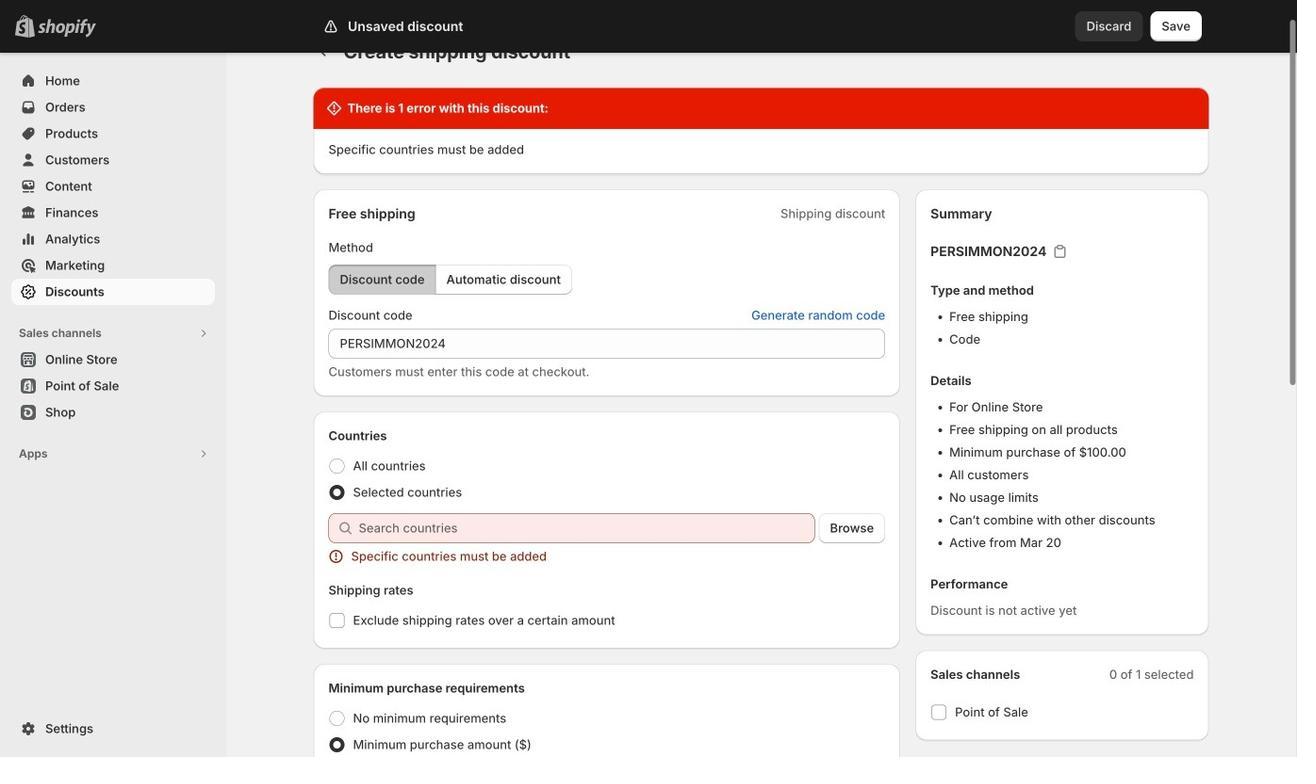 Task type: locate. For each thing, give the bounding box(es) containing it.
None text field
[[329, 359, 885, 389]]

Search countries text field
[[359, 543, 815, 574]]

shopify image
[[38, 19, 96, 37]]



Task type: vqa. For each thing, say whether or not it's contained in the screenshot.
text box
yes



